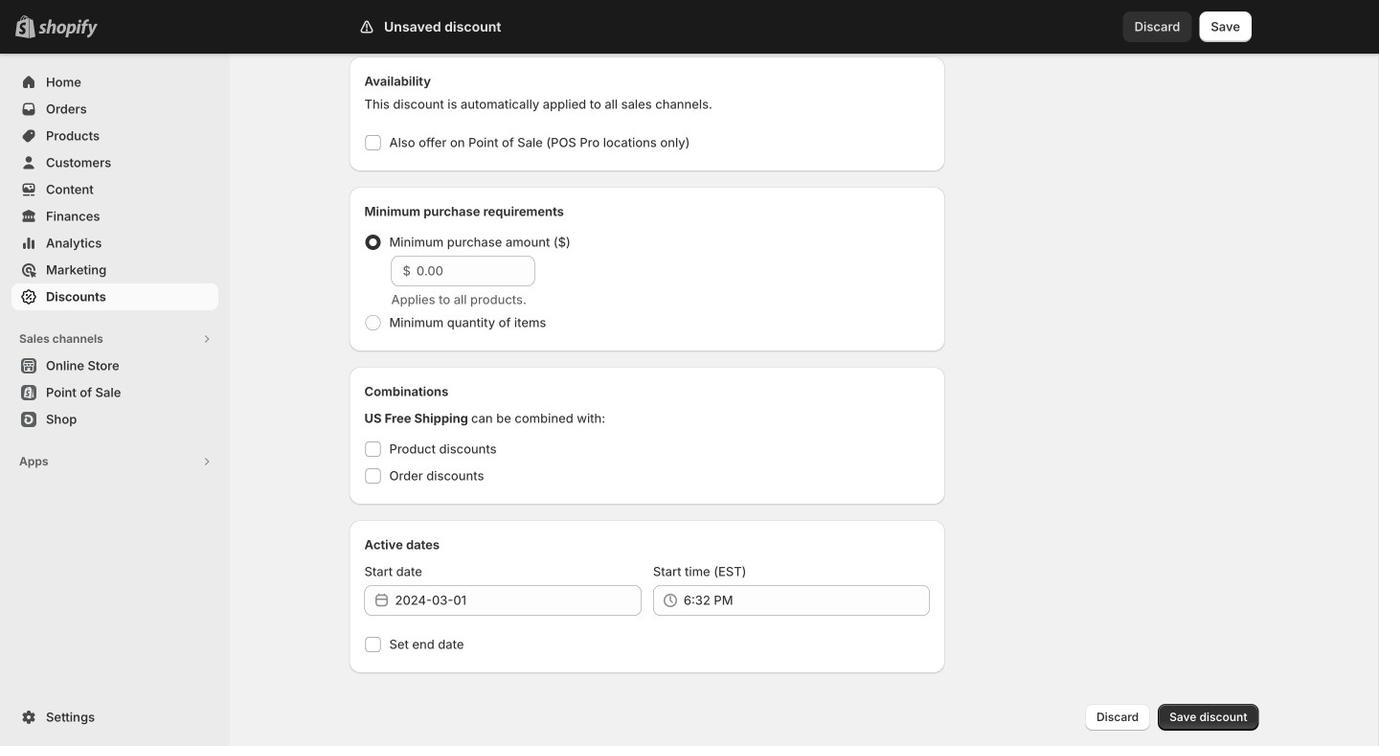 Task type: locate. For each thing, give the bounding box(es) containing it.
shopify image
[[38, 19, 98, 38]]

YYYY-MM-DD text field
[[395, 585, 642, 616]]

Enter time text field
[[684, 585, 930, 616]]



Task type: vqa. For each thing, say whether or not it's contained in the screenshot.
Dialog
no



Task type: describe. For each thing, give the bounding box(es) containing it.
0.00 text field
[[416, 256, 535, 286]]



